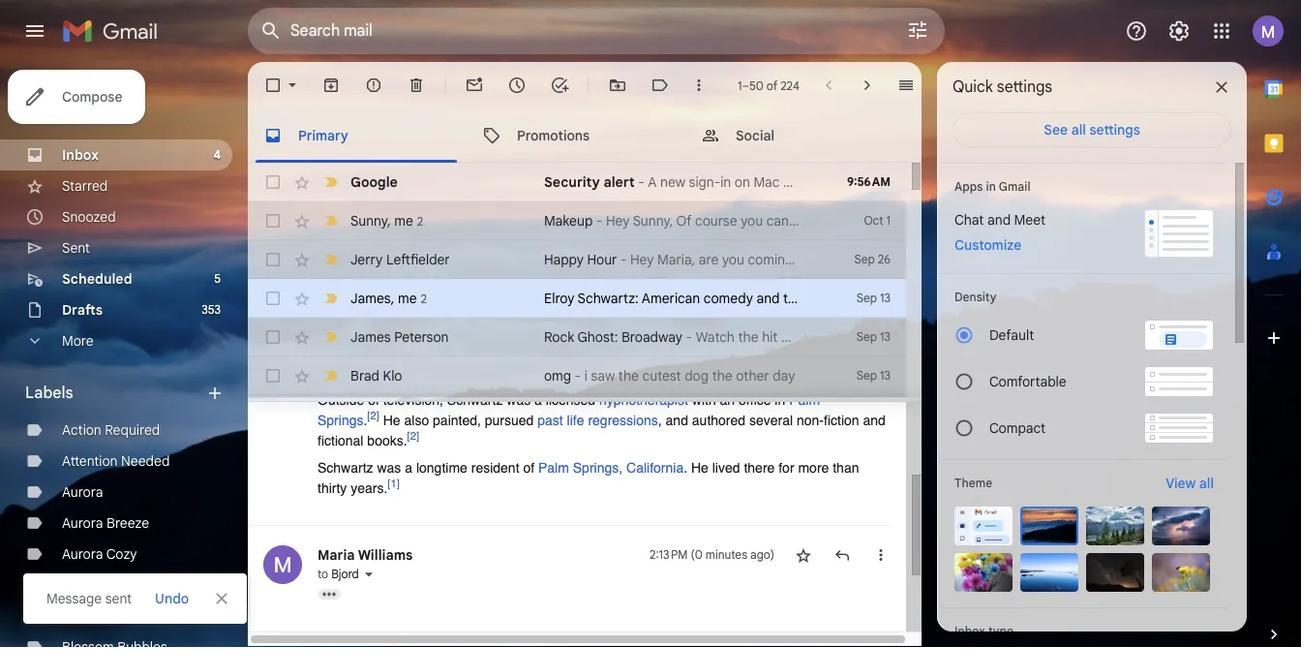 Task type: locate. For each thing, give the bounding box(es) containing it.
2:13 pm (0 minutes ago) cell
[[650, 545, 775, 565]]

in right apps
[[987, 179, 997, 194]]

and down "hypnotherapist"
[[666, 413, 689, 428]]

brad klo
[[351, 367, 402, 385]]

2 vertical spatial aurora
[[62, 545, 103, 563]]

0 vertical spatial he
[[383, 413, 401, 428]]

drafts link
[[62, 301, 103, 319]]

1 vertical spatial to
[[318, 567, 328, 581]]

gmail image
[[62, 12, 168, 50]]

happy
[[544, 251, 584, 268], [813, 251, 853, 268]]

2 inside sunny , me 2
[[417, 214, 423, 228]]

palm left springs,
[[539, 460, 569, 476]]

[2] up books.
[[367, 409, 380, 423]]

1 horizontal spatial to
[[797, 251, 809, 268]]

snoozed link
[[62, 208, 116, 226]]

none checkbox inside row
[[263, 327, 283, 347]]

sep 13 up the fiction
[[857, 368, 891, 383]]

blossom
[[62, 607, 114, 625]]

default
[[990, 326, 1035, 344]]

non-
[[797, 413, 824, 428]]

0 vertical spatial me
[[394, 212, 413, 229]]

[2]
[[367, 409, 380, 423], [407, 430, 419, 443]]

7 row from the top
[[248, 395, 907, 434]]

0 vertical spatial schwartz
[[447, 392, 503, 408]]

breeze for aurora breeze
[[107, 514, 149, 532]]

and down coming
[[757, 290, 780, 307]]

to bjord
[[318, 567, 359, 581]]

3 aurora from the top
[[62, 545, 103, 563]]

. left the lived
[[684, 460, 688, 476]]

1 vertical spatial he
[[692, 460, 709, 476]]

past
[[538, 413, 563, 428]]

he inside . he lived there for more than thirty years.
[[692, 460, 709, 476]]

1 horizontal spatial a
[[535, 392, 542, 408]]

show details image
[[363, 569, 375, 580]]

writer.
[[845, 290, 883, 307]]

0 vertical spatial palm
[[790, 392, 820, 408]]

inbox
[[62, 146, 99, 164], [955, 624, 986, 638]]

was
[[507, 392, 531, 408], [377, 460, 401, 476]]

1 horizontal spatial palm
[[790, 392, 820, 408]]

rock ghost: broadway -
[[544, 328, 696, 346]]

1 james from the top
[[351, 289, 391, 307]]

0 vertical spatial inbox
[[62, 146, 99, 164]]

of right resident
[[523, 460, 535, 476]]

fictional
[[318, 433, 364, 449]]

office
[[739, 392, 771, 408]]

1 vertical spatial schwartz
[[318, 460, 373, 476]]

1 horizontal spatial happy
[[813, 251, 853, 268]]

sep for happy hour - hey maria, are you coming to happy hour?
[[855, 252, 875, 266]]

9:56 am
[[847, 174, 891, 189]]

inbox up starred
[[62, 146, 99, 164]]

coming
[[748, 251, 793, 268]]

omg - i saw the cutest dog the other day
[[544, 367, 796, 385]]

0 horizontal spatial the
[[619, 367, 639, 385]]

1 horizontal spatial tab list
[[1248, 62, 1302, 577]]

to up 'show trimmed content' icon
[[318, 567, 328, 581]]

jerry leftfielder
[[351, 251, 450, 268]]

the right saw
[[619, 367, 639, 385]]

undo
[[155, 590, 189, 607]]

[2] inside . [2] he also painted, pursued past life regressions
[[367, 409, 380, 423]]

labels
[[25, 384, 73, 403]]

1 vertical spatial was
[[377, 460, 401, 476]]

delete image
[[407, 76, 426, 95]]

schwartz up painted,
[[447, 392, 503, 408]]

5 row from the top
[[248, 318, 907, 356]]

1 horizontal spatial [2]
[[407, 430, 419, 443]]

1 13 from the top
[[881, 291, 891, 305]]

2 vertical spatial ,
[[658, 413, 662, 428]]

inbox left type
[[955, 624, 986, 638]]

, down jerry leftfielder
[[391, 289, 395, 307]]

4 row from the top
[[248, 279, 907, 318]]

aurora down attention
[[62, 483, 103, 501]]

james for james , me 2
[[351, 289, 391, 307]]

report spam image
[[364, 76, 384, 95]]

i
[[585, 367, 588, 385]]

0 horizontal spatial [2] link
[[367, 409, 380, 423]]

to
[[797, 251, 809, 268], [318, 567, 328, 581]]

None search field
[[248, 8, 945, 54]]

breeze for blossom breeze
[[117, 607, 160, 625]]

me down jerry leftfielder
[[398, 289, 417, 307]]

more
[[62, 332, 93, 350]]

0 horizontal spatial happy
[[544, 251, 584, 268]]

0 horizontal spatial of
[[368, 392, 380, 408]]

. he lived there for more than thirty years.
[[318, 460, 860, 496]]

0 vertical spatial 2
[[417, 214, 423, 228]]

6 row from the top
[[248, 356, 907, 395]]

Not starred checkbox
[[794, 545, 814, 565]]

[2] link down also
[[407, 430, 419, 443]]

and right chat
[[988, 211, 1011, 229]]

0 vertical spatial .
[[364, 413, 367, 428]]

schwartz
[[447, 392, 503, 408], [318, 460, 373, 476]]

1 vertical spatial in
[[775, 392, 786, 408]]

in up the several
[[775, 392, 786, 408]]

type
[[989, 624, 1014, 638]]

view all
[[1166, 475, 1215, 492]]

0 horizontal spatial was
[[377, 460, 401, 476]]

was up . [2] he also painted, pursued past life regressions
[[507, 392, 531, 408]]

2 up leftfielder
[[417, 214, 423, 228]]

of down brad klo
[[368, 392, 380, 408]]

, for james
[[391, 289, 395, 307]]

sep left "26"
[[855, 252, 875, 266]]

sep up the fiction
[[857, 368, 878, 383]]

0 vertical spatial james
[[351, 289, 391, 307]]

velvet
[[93, 576, 130, 594]]

2 for james
[[421, 291, 427, 306]]

1 vertical spatial a
[[405, 460, 413, 476]]

. up books.
[[364, 413, 367, 428]]

to inside maria williams list
[[318, 567, 328, 581]]

than
[[833, 460, 860, 476]]

promotions tab
[[467, 108, 685, 163]]

hypnotherapist
[[600, 392, 689, 408]]

1 vertical spatial .
[[684, 460, 688, 476]]

. inside . [2] he also painted, pursued past life regressions
[[364, 413, 367, 428]]

, up jerry leftfielder
[[387, 212, 391, 229]]

1 vertical spatial ,
[[391, 289, 395, 307]]

james up brad
[[351, 328, 391, 346]]

outside
[[318, 392, 364, 408]]

2 row from the top
[[248, 201, 907, 240]]

me for james
[[398, 289, 417, 307]]

1 horizontal spatial he
[[692, 460, 709, 476]]

snoozed
[[62, 208, 116, 226]]

1 horizontal spatial was
[[507, 392, 531, 408]]

labels navigation
[[0, 62, 248, 647]]

social
[[736, 126, 775, 144]]

me for sunny
[[394, 212, 413, 229]]

he up books.
[[383, 413, 401, 428]]

2 the from the left
[[713, 367, 733, 385]]

0 vertical spatial was
[[507, 392, 531, 408]]

schwartz:
[[578, 290, 639, 307]]

1 vertical spatial palm
[[539, 460, 569, 476]]

aurora up bliss
[[62, 545, 103, 563]]

sep 13 down the hour?
[[857, 291, 891, 305]]

1 vertical spatial breeze
[[117, 607, 160, 625]]

theme element
[[955, 474, 993, 493]]

with
[[692, 392, 716, 408]]

schwartz up thirty
[[318, 460, 373, 476]]

1 aurora from the top
[[62, 483, 103, 501]]

0 vertical spatial aurora
[[62, 483, 103, 501]]

0 horizontal spatial in
[[775, 392, 786, 408]]

starred link
[[62, 177, 108, 195]]

0 horizontal spatial schwartz
[[318, 460, 373, 476]]

2 vertical spatial 13
[[881, 368, 891, 383]]

television,
[[383, 392, 444, 408]]

1 vertical spatial james
[[351, 328, 391, 346]]

2 james from the top
[[351, 328, 391, 346]]

he left the lived
[[692, 460, 709, 476]]

archive image
[[322, 76, 341, 95]]

None checkbox
[[263, 76, 283, 95], [263, 172, 283, 192], [263, 211, 283, 231], [263, 250, 283, 269], [263, 289, 283, 308], [263, 366, 283, 386], [263, 76, 283, 95], [263, 172, 283, 192], [263, 211, 283, 231], [263, 250, 283, 269], [263, 289, 283, 308], [263, 366, 283, 386]]

[1] link
[[388, 477, 400, 491]]

a left longtime
[[405, 460, 413, 476]]

aurora
[[62, 483, 103, 501], [62, 514, 103, 532], [62, 545, 103, 563]]

dog
[[685, 367, 709, 385]]

2:13 pm (0 minutes ago)
[[650, 547, 775, 562]]

0 vertical spatial ,
[[387, 212, 391, 229]]

2 inside "james , me 2"
[[421, 291, 427, 306]]

0 vertical spatial a
[[535, 392, 542, 408]]

broadway
[[622, 328, 683, 346]]

sep 13 down writer.
[[857, 329, 891, 344]]

quick settings
[[953, 77, 1053, 97]]

0 vertical spatial to
[[797, 251, 809, 268]]

palm
[[790, 392, 820, 408], [539, 460, 569, 476]]

there
[[744, 460, 775, 476]]

0 horizontal spatial to
[[318, 567, 328, 581]]

, down "hypnotherapist"
[[658, 413, 662, 428]]

hour?
[[856, 251, 893, 268]]

1 vertical spatial me
[[398, 289, 417, 307]]

.
[[364, 413, 367, 428], [684, 460, 688, 476]]

2 13 from the top
[[881, 329, 891, 344]]

message
[[46, 590, 102, 607]]

1 horizontal spatial the
[[713, 367, 733, 385]]

security alert -
[[544, 173, 648, 191]]

me right sunny
[[394, 212, 413, 229]]

theme
[[955, 476, 993, 490]]

are
[[699, 251, 719, 268]]

1 vertical spatial of
[[523, 460, 535, 476]]

inbox link
[[62, 146, 99, 164]]

scheduled link
[[62, 270, 132, 288]]

1 vertical spatial [2] link
[[407, 430, 419, 443]]

3 sep 13 from the top
[[857, 368, 891, 383]]

None checkbox
[[263, 327, 283, 347]]

to right coming
[[797, 251, 809, 268]]

snooze image
[[508, 76, 527, 95]]

, and authored several non-fiction and fictional books.
[[318, 413, 886, 449]]

1 horizontal spatial .
[[684, 460, 688, 476]]

aurora down the aurora link
[[62, 514, 103, 532]]

2 vertical spatial sep 13
[[857, 368, 891, 383]]

0 vertical spatial [2]
[[367, 409, 380, 423]]

in
[[987, 179, 997, 194], [775, 392, 786, 408]]

outside of television, schwartz was a licensed hypnotherapist with an office in
[[318, 392, 790, 408]]

palm up non-
[[790, 392, 820, 408]]

california
[[627, 460, 684, 476]]

row containing james
[[248, 279, 907, 318]]

[2] down also
[[407, 430, 419, 443]]

[2] link up books.
[[367, 409, 380, 423]]

life
[[567, 413, 585, 428]]

happy left 'sep 26'
[[813, 251, 853, 268]]

tab list
[[1248, 62, 1302, 577], [248, 108, 922, 163]]

comfortable
[[990, 373, 1067, 390]]

a up past
[[535, 392, 542, 408]]

james down jerry
[[351, 289, 391, 307]]

james , me 2
[[351, 289, 427, 307]]

2 up peterson
[[421, 291, 427, 306]]

sep 13 for rock ghost: broadway -
[[857, 329, 891, 344]]

james for james peterson
[[351, 328, 391, 346]]

sent
[[105, 590, 132, 607]]

display density element
[[955, 290, 1215, 304]]

1 vertical spatial inbox
[[955, 624, 986, 638]]

0 vertical spatial 13
[[881, 291, 891, 305]]

sep down writer.
[[857, 329, 878, 344]]

1 vertical spatial 2
[[421, 291, 427, 306]]

0 vertical spatial sep 13
[[857, 291, 891, 305]]

1 horizontal spatial of
[[523, 460, 535, 476]]

1 horizontal spatial inbox
[[955, 624, 986, 638]]

row
[[248, 163, 907, 201], [248, 201, 907, 240], [248, 240, 907, 279], [248, 279, 907, 318], [248, 318, 907, 356], [248, 356, 907, 395], [248, 395, 907, 434]]

palm springs link
[[318, 392, 820, 428]]

springs,
[[573, 460, 623, 476]]

1 sep 13 from the top
[[857, 291, 891, 305]]

13 for rock ghost: broadway -
[[881, 329, 891, 344]]

0 horizontal spatial tab list
[[248, 108, 922, 163]]

inbox inside labels navigation
[[62, 146, 99, 164]]

1 vertical spatial sep 13
[[857, 329, 891, 344]]

main content containing primary
[[248, 62, 936, 647]]

1 row from the top
[[248, 163, 907, 201]]

aurora link
[[62, 483, 103, 501]]

2 aurora from the top
[[62, 514, 103, 532]]

happy left hour
[[544, 251, 584, 268]]

toggle split pane mode image
[[897, 76, 916, 95]]

0 vertical spatial breeze
[[107, 514, 149, 532]]

elroy schwartz: american comedy and television writer.
[[544, 290, 883, 307]]

2 sep 13 from the top
[[857, 329, 891, 344]]

the up an
[[713, 367, 733, 385]]

0 horizontal spatial .
[[364, 413, 367, 428]]

sep 26
[[855, 252, 891, 266]]

1 horizontal spatial in
[[987, 179, 997, 194]]

0 horizontal spatial [2]
[[367, 409, 380, 423]]

he inside . [2] he also painted, pursued past life regressions
[[383, 413, 401, 428]]

1 vertical spatial aurora
[[62, 514, 103, 532]]

1 vertical spatial 13
[[881, 329, 891, 344]]

meet
[[1015, 211, 1046, 229]]

main content
[[248, 62, 936, 647]]

also
[[404, 413, 429, 428]]

2 happy from the left
[[813, 251, 853, 268]]

hypnotherapist link
[[600, 392, 689, 408]]

sep down the hour?
[[857, 291, 878, 305]]

1 happy from the left
[[544, 251, 584, 268]]

. inside . he lived there for more than thirty years.
[[684, 460, 688, 476]]

was up the [1] "link"
[[377, 460, 401, 476]]

3 row from the top
[[248, 240, 907, 279]]

social tab
[[686, 108, 905, 163]]

view all button
[[1155, 472, 1226, 495]]

the
[[619, 367, 639, 385], [713, 367, 733, 385]]

quick
[[953, 77, 994, 97]]

0 vertical spatial [2] link
[[367, 409, 380, 423]]

and
[[988, 211, 1011, 229], [757, 290, 780, 307], [666, 413, 689, 428], [863, 413, 886, 428]]

1
[[887, 213, 891, 228]]

0 horizontal spatial inbox
[[62, 146, 99, 164]]

3 13 from the top
[[881, 368, 891, 383]]

alert
[[23, 45, 1271, 624]]

. for he
[[684, 460, 688, 476]]

0 horizontal spatial he
[[383, 413, 401, 428]]



Task type: vqa. For each thing, say whether or not it's contained in the screenshot.
Fiscal
no



Task type: describe. For each thing, give the bounding box(es) containing it.
starred
[[62, 177, 108, 195]]

needed
[[121, 452, 170, 470]]

. for [2]
[[364, 413, 367, 428]]

drafts
[[62, 301, 103, 319]]

minutes
[[706, 547, 748, 562]]

palm springs
[[318, 392, 820, 428]]

elroy schwartz: american comedy and television writer. link
[[544, 289, 883, 308]]

schwartz was a longtime resident of palm springs, california
[[318, 460, 684, 476]]

blossom breeze link
[[62, 607, 160, 625]]

saw
[[591, 367, 615, 385]]

oct
[[864, 213, 884, 228]]

aurora for the aurora link
[[62, 483, 103, 501]]

licensed
[[546, 392, 596, 408]]

apps in gmail
[[955, 179, 1031, 194]]

regressions
[[588, 413, 658, 428]]

- right alert
[[639, 173, 645, 191]]

more button
[[0, 325, 232, 356]]

, inside , and authored several non-fiction and fictional books.
[[658, 413, 662, 428]]

hey
[[631, 251, 654, 268]]

(0
[[691, 547, 703, 562]]

several
[[750, 413, 793, 428]]

0 horizontal spatial a
[[405, 460, 413, 476]]

advanced search options image
[[899, 11, 938, 49]]

primary tab
[[248, 108, 465, 163]]

353
[[202, 302, 221, 317]]

klo
[[383, 367, 402, 385]]

for
[[779, 460, 795, 476]]

1 vertical spatial [2]
[[407, 430, 419, 443]]

day
[[773, 367, 796, 385]]

oct 1
[[864, 213, 891, 228]]

main menu image
[[23, 19, 46, 43]]

alert containing message sent
[[23, 45, 1271, 624]]

primary
[[298, 126, 348, 144]]

row containing brad klo
[[248, 356, 907, 395]]

aurora for aurora breeze
[[62, 514, 103, 532]]

action required link
[[62, 421, 160, 439]]

- right broadway
[[686, 328, 693, 346]]

omg
[[544, 367, 571, 385]]

palm springs, california link
[[539, 460, 684, 476]]

chat and meet
[[955, 211, 1046, 229]]

resident
[[471, 460, 520, 476]]

compose
[[62, 88, 122, 106]]

0 vertical spatial in
[[987, 179, 997, 194]]

alert
[[604, 173, 635, 191]]

older image
[[858, 76, 878, 95]]

bliss velvet
[[62, 576, 130, 594]]

security
[[544, 173, 600, 191]]

0 horizontal spatial palm
[[539, 460, 569, 476]]

hour
[[587, 251, 617, 268]]

lived
[[713, 460, 741, 476]]

longtime
[[416, 460, 468, 476]]

sunny , me 2
[[351, 212, 423, 229]]

bjord
[[331, 567, 359, 581]]

cutest
[[643, 367, 682, 385]]

row containing jerry leftfielder
[[248, 240, 907, 279]]

inbox for inbox
[[62, 146, 99, 164]]

sunny
[[351, 212, 387, 229]]

rock
[[544, 328, 575, 346]]

authored
[[692, 413, 746, 428]]

show trimmed content image
[[318, 589, 341, 600]]

apps
[[955, 179, 983, 194]]

row containing james peterson
[[248, 318, 907, 356]]

an
[[720, 392, 735, 408]]

pursued
[[485, 413, 534, 428]]

past life regressions link
[[538, 413, 658, 428]]

aurora cozy link
[[62, 545, 137, 563]]

aurora for aurora cozy
[[62, 545, 103, 563]]

maria williams list
[[248, 318, 891, 647]]

attention needed link
[[62, 452, 170, 470]]

books.
[[367, 433, 407, 449]]

sep 13 for omg - i saw the cutest dog the other day
[[857, 368, 891, 383]]

happy hour - hey maria, are you coming to happy hour?
[[544, 251, 893, 268]]

density
[[955, 290, 997, 304]]

undo alert
[[147, 581, 197, 616]]

williams
[[358, 546, 413, 564]]

0 vertical spatial of
[[368, 392, 380, 408]]

attention
[[62, 452, 118, 470]]

view
[[1166, 475, 1196, 492]]

other
[[736, 367, 770, 385]]

row containing google
[[248, 163, 907, 201]]

and inside row
[[757, 290, 780, 307]]

- left hey
[[621, 251, 627, 268]]

in inside maria williams list
[[775, 392, 786, 408]]

settings image
[[1168, 19, 1191, 43]]

, for sunny
[[387, 212, 391, 229]]

settings
[[997, 77, 1053, 97]]

compact
[[990, 419, 1046, 437]]

quick settings element
[[953, 77, 1053, 112]]

years.
[[351, 481, 388, 496]]

row containing sunny
[[248, 201, 907, 240]]

sent
[[62, 239, 90, 257]]

chat
[[955, 211, 984, 229]]

cozy
[[106, 545, 137, 563]]

gmail
[[999, 179, 1031, 194]]

james peterson
[[351, 328, 449, 346]]

peterson
[[394, 328, 449, 346]]

2 for sunny
[[417, 214, 423, 228]]

1 horizontal spatial schwartz
[[447, 392, 503, 408]]

search mail image
[[254, 14, 289, 48]]

13 for omg - i saw the cutest dog the other day
[[881, 368, 891, 383]]

maria williams
[[318, 546, 413, 564]]

- right makeup
[[597, 212, 603, 230]]

bliss velvet link
[[62, 576, 130, 594]]

message sent
[[46, 590, 132, 607]]

. [2] he also painted, pursued past life regressions
[[364, 409, 658, 428]]

add to tasks image
[[550, 76, 570, 95]]

tab list containing primary
[[248, 108, 922, 163]]

comedy
[[704, 290, 753, 307]]

palm inside palm springs
[[790, 392, 820, 408]]

aurora breeze link
[[62, 514, 149, 532]]

inbox for inbox type
[[955, 624, 986, 638]]

leftfielder
[[386, 251, 450, 268]]

Search mail text field
[[291, 21, 852, 41]]

- left "i"
[[575, 367, 581, 385]]

compose button
[[8, 70, 146, 124]]

1 horizontal spatial [2] link
[[407, 430, 419, 443]]

1 the from the left
[[619, 367, 639, 385]]

inbox type element
[[955, 624, 1215, 638]]

sep for rock ghost: broadway -
[[857, 329, 878, 344]]

and right the fiction
[[863, 413, 886, 428]]

sep for omg - i saw the cutest dog the other day
[[857, 368, 878, 383]]

labels heading
[[25, 384, 205, 403]]

thirty
[[318, 481, 347, 496]]



